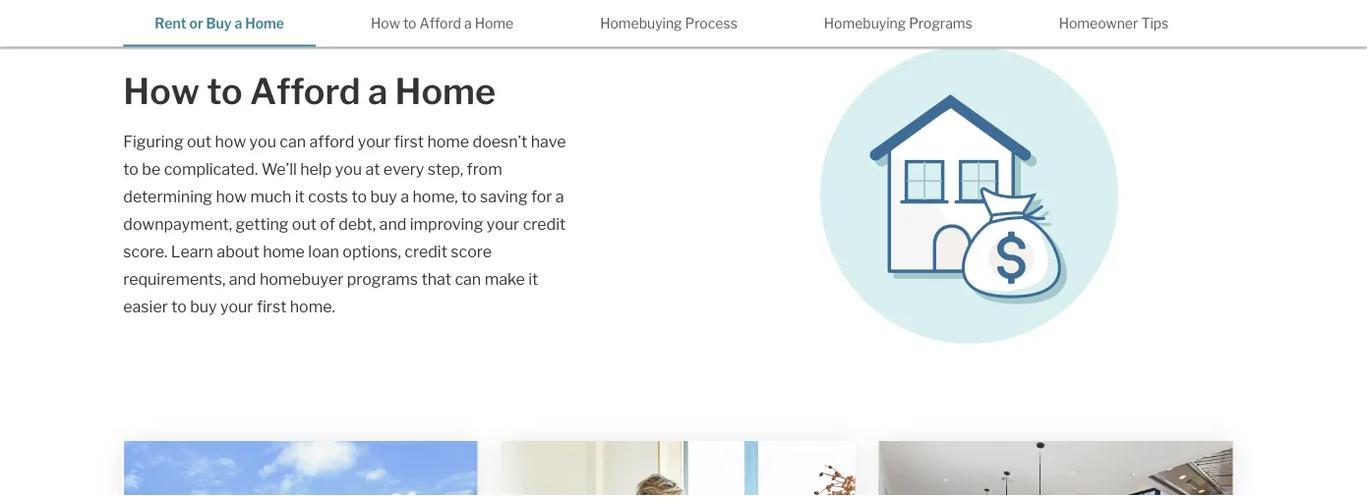 Task type: locate. For each thing, give the bounding box(es) containing it.
0 horizontal spatial credit
[[405, 242, 447, 261]]

your down about
[[220, 297, 253, 317]]

2 vertical spatial your
[[220, 297, 253, 317]]

credit
[[523, 215, 566, 234], [405, 242, 447, 261]]

homebuying
[[600, 15, 682, 32], [824, 15, 906, 32]]

0 horizontal spatial homebuying
[[600, 15, 682, 32]]

1 vertical spatial credit
[[405, 242, 447, 261]]

0 vertical spatial out
[[187, 132, 212, 151]]

homebuying process
[[600, 15, 738, 32]]

homeowner
[[1059, 15, 1138, 32]]

buy down "requirements," at left bottom
[[190, 297, 217, 317]]

learn
[[171, 242, 213, 261]]

buy
[[206, 15, 232, 32]]

1 horizontal spatial buy
[[370, 187, 397, 206]]

1 horizontal spatial first
[[394, 132, 424, 151]]

0 vertical spatial home
[[427, 132, 469, 151]]

you up the we'll
[[249, 132, 276, 151]]

you
[[249, 132, 276, 151], [335, 160, 362, 179]]

doesn't
[[473, 132, 528, 151]]

0 horizontal spatial you
[[249, 132, 276, 151]]

2 homebuying from the left
[[824, 15, 906, 32]]

0 vertical spatial afford
[[420, 15, 461, 32]]

programs
[[347, 270, 418, 289]]

it left 'costs'
[[295, 187, 305, 206]]

buy
[[370, 187, 397, 206], [190, 297, 217, 317]]

homebuying left process
[[600, 15, 682, 32]]

homeowner tips link
[[1028, 0, 1200, 45]]

you left at
[[335, 160, 362, 179]]

or
[[189, 15, 203, 32]]

help
[[300, 160, 332, 179]]

how down complicated.
[[216, 187, 247, 206]]

out
[[187, 132, 212, 151], [292, 215, 317, 234]]

programs
[[909, 15, 973, 32]]

0 vertical spatial your
[[358, 132, 391, 151]]

credit down for
[[523, 215, 566, 234]]

0 horizontal spatial can
[[280, 132, 306, 151]]

saving
[[480, 187, 528, 206]]

1 horizontal spatial it
[[528, 270, 538, 289]]

1 horizontal spatial out
[[292, 215, 317, 234]]

first down homebuyer
[[257, 297, 287, 317]]

requirements,
[[123, 270, 226, 289]]

0 vertical spatial how
[[371, 15, 400, 32]]

be
[[142, 160, 161, 179]]

home
[[427, 132, 469, 151], [263, 242, 305, 261]]

that
[[421, 270, 451, 289]]

home up 'step,'
[[427, 132, 469, 151]]

a
[[235, 15, 242, 32], [464, 15, 472, 32], [368, 69, 388, 112], [401, 187, 409, 206], [556, 187, 564, 206]]

how
[[371, 15, 400, 32], [123, 69, 200, 112]]

1 vertical spatial buy
[[190, 297, 217, 317]]

tips
[[1141, 15, 1169, 32]]

it
[[295, 187, 305, 206], [528, 270, 538, 289]]

0 vertical spatial credit
[[523, 215, 566, 234]]

homebuying left programs
[[824, 15, 906, 32]]

homebuying process link
[[569, 0, 769, 45]]

how up complicated.
[[215, 132, 246, 151]]

your down saving
[[487, 215, 520, 234]]

out up complicated.
[[187, 132, 212, 151]]

improving
[[410, 215, 483, 234]]

can up the we'll
[[280, 132, 306, 151]]

your
[[358, 132, 391, 151], [487, 215, 520, 234], [220, 297, 253, 317]]

first up every
[[394, 132, 424, 151]]

how
[[215, 132, 246, 151], [216, 187, 247, 206]]

0 horizontal spatial buy
[[190, 297, 217, 317]]

1 vertical spatial it
[[528, 270, 538, 289]]

buy down at
[[370, 187, 397, 206]]

out left of
[[292, 215, 317, 234]]

rent
[[155, 15, 186, 32]]

to
[[403, 15, 417, 32], [207, 69, 242, 112], [123, 160, 139, 179], [352, 187, 367, 206], [461, 187, 477, 206], [171, 297, 187, 317]]

1 horizontal spatial your
[[358, 132, 391, 151]]

at
[[365, 160, 380, 179]]

0 vertical spatial and
[[379, 215, 407, 234]]

afford
[[420, 15, 461, 32], [250, 69, 360, 112]]

brown house front yard image
[[123, 441, 477, 497]]

can
[[280, 132, 306, 151], [455, 270, 481, 289]]

0 horizontal spatial your
[[220, 297, 253, 317]]

1 vertical spatial first
[[257, 297, 287, 317]]

homebuying for homebuying process
[[600, 15, 682, 32]]

0 vertical spatial it
[[295, 187, 305, 206]]

1 horizontal spatial how
[[371, 15, 400, 32]]

and up options,
[[379, 215, 407, 234]]

home up homebuyer
[[263, 242, 305, 261]]

easier
[[123, 297, 168, 317]]

afford
[[309, 132, 354, 151]]

1 vertical spatial home
[[263, 242, 305, 261]]

1 horizontal spatial homebuying
[[824, 15, 906, 32]]

your up at
[[358, 132, 391, 151]]

1 horizontal spatial credit
[[523, 215, 566, 234]]

from
[[467, 160, 502, 179]]

score.
[[123, 242, 168, 261]]

homebuyer
[[260, 270, 344, 289]]

1 horizontal spatial can
[[455, 270, 481, 289]]

how to afford a home
[[371, 15, 514, 32], [123, 69, 496, 112]]

0 horizontal spatial home
[[263, 242, 305, 261]]

credit up that on the left bottom of the page
[[405, 242, 447, 261]]

1 horizontal spatial you
[[335, 160, 362, 179]]

1 vertical spatial you
[[335, 160, 362, 179]]

home
[[245, 15, 284, 32], [475, 15, 514, 32], [395, 69, 496, 112]]

first
[[394, 132, 424, 151], [257, 297, 287, 317]]

about
[[217, 242, 259, 261]]

0 horizontal spatial and
[[229, 270, 256, 289]]

1 homebuying from the left
[[600, 15, 682, 32]]

homebuying programs
[[824, 15, 973, 32]]

home for 'how to afford a home' link
[[475, 15, 514, 32]]

1 vertical spatial afford
[[250, 69, 360, 112]]

and
[[379, 215, 407, 234], [229, 270, 256, 289]]

can down the score
[[455, 270, 481, 289]]

kitchen in a home image
[[879, 441, 1233, 497]]

1 vertical spatial your
[[487, 215, 520, 234]]

it right make
[[528, 270, 538, 289]]

and down about
[[229, 270, 256, 289]]

1 vertical spatial out
[[292, 215, 317, 234]]

0 horizontal spatial how
[[123, 69, 200, 112]]

2 horizontal spatial your
[[487, 215, 520, 234]]

every
[[383, 160, 424, 179]]



Task type: describe. For each thing, give the bounding box(es) containing it.
0 vertical spatial can
[[280, 132, 306, 151]]

homeowner tips
[[1059, 15, 1169, 32]]

of
[[320, 215, 335, 234]]

homebuying programs link
[[793, 0, 1004, 45]]

figuring
[[123, 132, 184, 151]]

loan
[[308, 242, 339, 261]]

process
[[685, 15, 738, 32]]

0 vertical spatial you
[[249, 132, 276, 151]]

rent or buy a home link
[[123, 0, 316, 45]]

make
[[485, 270, 525, 289]]

0 vertical spatial buy
[[370, 187, 397, 206]]

home,
[[413, 187, 458, 206]]

score
[[451, 242, 492, 261]]

1 horizontal spatial home
[[427, 132, 469, 151]]

options,
[[343, 242, 401, 261]]

determining
[[123, 187, 212, 206]]

much
[[250, 187, 291, 206]]

costs
[[308, 187, 348, 206]]

step,
[[428, 160, 463, 179]]

affordable icon image
[[767, 43, 1172, 347]]

have
[[531, 132, 566, 151]]

figuring out how you can afford your first home doesn't have to be complicated. we'll help you at every step, from determining how much it costs to buy a home, to saving for a downpayment, getting out of debt, and improving your credit score. learn about home loan options, credit score requirements, and homebuyer programs that can make it easier to buy your first home.
[[123, 132, 566, 317]]

1 vertical spatial how to afford a home
[[123, 69, 496, 112]]

0 horizontal spatial first
[[257, 297, 287, 317]]

woman sitting at computer image
[[501, 441, 855, 497]]

to inside 'how to afford a home' link
[[403, 15, 417, 32]]

1 horizontal spatial afford
[[420, 15, 461, 32]]

1 vertical spatial and
[[229, 270, 256, 289]]

1 vertical spatial how
[[123, 69, 200, 112]]

1 horizontal spatial and
[[379, 215, 407, 234]]

complicated.
[[164, 160, 258, 179]]

how to afford a home link
[[339, 0, 545, 45]]

0 vertical spatial how
[[215, 132, 246, 151]]

0 vertical spatial how to afford a home
[[371, 15, 514, 32]]

1 vertical spatial can
[[455, 270, 481, 289]]

homebuying for homebuying programs
[[824, 15, 906, 32]]

1 vertical spatial how
[[216, 187, 247, 206]]

downpayment,
[[123, 215, 232, 234]]

0 horizontal spatial afford
[[250, 69, 360, 112]]

home for rent or buy a home link
[[245, 15, 284, 32]]

rent or buy a home
[[155, 15, 284, 32]]

for
[[531, 187, 552, 206]]

we'll
[[261, 160, 297, 179]]

debt,
[[339, 215, 376, 234]]

0 vertical spatial first
[[394, 132, 424, 151]]

0 horizontal spatial out
[[187, 132, 212, 151]]

home.
[[290, 297, 335, 317]]

getting
[[236, 215, 289, 234]]

0 horizontal spatial it
[[295, 187, 305, 206]]



Task type: vqa. For each thing, say whether or not it's contained in the screenshot.
MORTGAGE 'Dialog'
no



